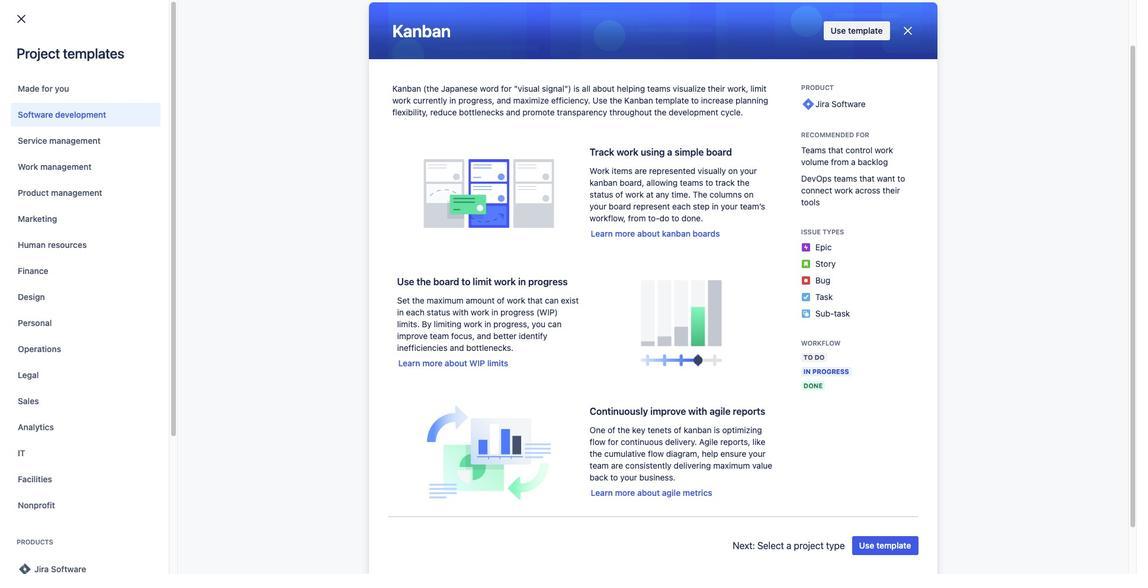 Task type: vqa. For each thing, say whether or not it's contained in the screenshot.
the kanban to the middle
yes



Task type: describe. For each thing, give the bounding box(es) containing it.
1 vertical spatial improve
[[651, 407, 686, 417]]

in down amount
[[492, 308, 499, 318]]

create for create
[[439, 11, 465, 21]]

recommended for recommended for
[[802, 131, 855, 139]]

continuously
[[590, 407, 649, 417]]

to right the do
[[672, 214, 680, 224]]

service
[[18, 136, 47, 146]]

limiting
[[434, 320, 462, 330]]

and down maximize
[[506, 107, 521, 117]]

1 vertical spatial limit
[[473, 277, 492, 288]]

step
[[693, 202, 710, 212]]

you
[[473, 285, 492, 298]]

legal button
[[11, 364, 161, 388]]

0 vertical spatial flow
[[590, 438, 606, 448]]

team inside set the maximum amount of work that can exist in each status with work in progress (wip) limits. by limiting work in progress, you can improve team focus, and better identify inefficiencies and bottlenecks. learn more about wip limits
[[430, 331, 449, 342]]

2 horizontal spatial software
[[673, 309, 706, 319]]

in
[[804, 368, 811, 376]]

set
[[397, 296, 410, 306]]

marketing
[[18, 214, 57, 224]]

human resources
[[18, 240, 87, 250]]

of up "delivery."
[[674, 426, 682, 436]]

of right one
[[608, 426, 616, 436]]

from inside "work items are represented visually on your kanban board, allowing teams to track the status of work at any time. the columns on your board represent each step in your team's workflow, from to-do to done. learn more about kanban boards"
[[628, 214, 646, 224]]

of inside "work items are represented visually on your kanban board, allowing teams to track the status of work at any time. the columns on your board represent each step in your team's workflow, from to-do to done. learn more about kanban boards"
[[616, 190, 624, 200]]

maximize
[[514, 95, 549, 105]]

0 vertical spatial progress
[[529, 277, 568, 288]]

development inside the kanban (the japanese word for "visual signal") is all about helping teams visualize their work, limit work currently in progress, and maximize efficiency. use the kanban template to increase planning flexibility, reduce bottlenecks and promote transparency throughout the development cycle.
[[669, 107, 719, 117]]

tools
[[802, 197, 821, 207]]

progress inside set the maximum amount of work that can exist in each status with work in progress (wip) limits. by limiting work in progress, you can improve team focus, and better identify inefficiencies and bottlenecks. learn more about wip limits
[[501, 308, 535, 318]]

helping
[[617, 84, 645, 94]]

(the
[[424, 84, 439, 94]]

planning
[[736, 95, 769, 105]]

all
[[582, 84, 591, 94]]

to inside create a new software project to plan, track, and release great software with your team.
[[549, 309, 557, 319]]

learn inside one of the key tenets of kanban is optimizing flow for continuous delivery. agile reports, like the cumulative flow diagram, help ensure your team are consistently delivering maximum value back to your business. learn more about agile metrics
[[591, 488, 613, 499]]

made for you
[[18, 84, 69, 94]]

allowing
[[647, 178, 678, 188]]

in inside "work items are represented visually on your kanban board, allowing teams to track the status of work at any time. the columns on your board represent each step in your team's workflow, from to-do to done. learn more about kanban boards"
[[712, 202, 719, 212]]

1 vertical spatial can
[[548, 320, 562, 330]]

projects
[[623, 285, 665, 298]]

volume
[[802, 157, 829, 167]]

key
[[633, 426, 646, 436]]

sub-
[[816, 309, 835, 319]]

1 horizontal spatial agile
[[710, 407, 731, 417]]

your up workflow,
[[590, 202, 607, 212]]

bottlenecks
[[459, 107, 504, 117]]

transparency
[[557, 107, 608, 117]]

better
[[494, 331, 517, 342]]

track work using a simple board
[[590, 147, 733, 158]]

issue
[[802, 228, 821, 236]]

to do
[[804, 354, 825, 362]]

work management button
[[11, 155, 161, 179]]

use template for topmost 'use template' button
[[831, 25, 883, 36]]

team's
[[740, 202, 766, 212]]

human resources button
[[11, 234, 161, 257]]

0 horizontal spatial any
[[553, 285, 571, 298]]

and down word
[[497, 95, 511, 105]]

represented
[[650, 166, 696, 176]]

increase
[[702, 95, 734, 105]]

in right you
[[518, 277, 526, 288]]

a right using
[[668, 147, 673, 158]]

learn more about agile metrics button
[[590, 484, 714, 503]]

devops
[[802, 174, 832, 184]]

projects
[[24, 49, 74, 65]]

about inside set the maximum amount of work that can exist in each status with work in progress (wip) limits. by limiting work in progress, you can improve team focus, and better identify inefficiencies and bottlenecks. learn more about wip limits
[[445, 359, 468, 369]]

design
[[18, 292, 45, 302]]

products
[[17, 539, 53, 546]]

limit inside the kanban (the japanese word for "visual signal") is all about helping teams visualize their work, limit work currently in progress, and maximize efficiency. use the kanban template to increase planning flexibility, reduce bottlenecks and promote transparency throughout the development cycle.
[[751, 84, 767, 94]]

0 horizontal spatial on
[[729, 166, 738, 176]]

0 horizontal spatial board
[[434, 277, 460, 288]]

1 vertical spatial use template button
[[853, 537, 919, 556]]

software development
[[18, 110, 106, 120]]

for inside one of the key tenets of kanban is optimizing flow for continuous delivery. agile reports, like the cumulative flow diagram, help ensure your team are consistently delivering maximum value back to your business. learn more about agile metrics
[[608, 438, 619, 448]]

your up the columns
[[741, 166, 757, 176]]

release
[[620, 309, 648, 319]]

progress, inside the kanban (the japanese word for "visual signal") is all about helping teams visualize their work, limit work currently in progress, and maximize efficiency. use the kanban template to increase planning flexibility, reduce bottlenecks and promote transparency throughout the development cycle.
[[459, 95, 495, 105]]

status inside set the maximum amount of work that can exist in each status with work in progress (wip) limits. by limiting work in progress, you can improve team focus, and better identify inefficiencies and bottlenecks. learn more about wip limits
[[427, 308, 451, 318]]

legal
[[18, 370, 39, 380]]

set the maximum amount of work that can exist in each status with work in progress (wip) limits. by limiting work in progress, you can improve team focus, and better identify inefficiencies and bottlenecks. learn more about wip limits
[[397, 296, 579, 369]]

and down focus,
[[450, 343, 464, 353]]

the up throughout
[[610, 95, 623, 105]]

0 vertical spatial like
[[210, 94, 225, 105]]

about inside one of the key tenets of kanban is optimizing flow for continuous delivery. agile reports, like the cumulative flow diagram, help ensure your team are consistently delivering maximum value back to your business. learn more about agile metrics
[[638, 488, 660, 499]]

1 horizontal spatial software
[[190, 145, 219, 154]]

0 horizontal spatial software
[[485, 309, 518, 319]]

a inside 'teams that control work volume from a backlog'
[[852, 157, 856, 167]]

bug
[[816, 276, 831, 286]]

2 vertical spatial kanban
[[625, 95, 654, 105]]

next: select a project type
[[733, 541, 845, 552]]

track work using a simple board image
[[397, 142, 581, 245]]

don't
[[495, 285, 522, 298]]

1 vertical spatial project
[[794, 541, 824, 552]]

teams inside "work items are represented visually on your kanban board, allowing teams to track the status of work at any time. the columns on your board represent each step in your team's workflow, from to-do to done. learn more about kanban boards"
[[680, 178, 704, 188]]

resources
[[48, 240, 87, 250]]

product for product management
[[18, 188, 49, 198]]

represent
[[634, 202, 670, 212]]

0 vertical spatial can
[[545, 296, 559, 306]]

throughout
[[610, 107, 652, 117]]

cumulative
[[605, 449, 646, 459]]

work inside devops teams that want to connect work across their tools
[[835, 185, 854, 196]]

plan,
[[559, 309, 578, 319]]

recommended for recommended templates for teams like yours
[[50, 94, 117, 105]]

to-
[[649, 214, 660, 224]]

project
[[17, 45, 60, 62]]

kanban for kanban
[[393, 21, 451, 41]]

create banner
[[0, 0, 1138, 33]]

more inside "work items are represented visually on your kanban board, allowing teams to track the status of work at any time. the columns on your board represent each step in your team's workflow, from to-do to done. learn more about kanban boards"
[[615, 229, 636, 239]]

2 horizontal spatial software
[[832, 99, 866, 109]]

it button
[[11, 442, 161, 466]]

efficiency.
[[552, 95, 591, 105]]

learn inside "work items are represented visually on your kanban board, allowing teams to track the status of work at any time. the columns on your board represent each step in your team's workflow, from to-do to done. learn more about kanban boards"
[[591, 229, 613, 239]]

that inside 'teams that control work volume from a backlog'
[[829, 145, 844, 155]]

design button
[[11, 286, 161, 309]]

software development button
[[11, 103, 161, 127]]

nonprofit button
[[11, 494, 161, 518]]

work inside "work items are represented visually on your kanban board, allowing teams to track the status of work at any time. the columns on your board represent each step in your team's workflow, from to-do to done. learn more about kanban boards"
[[626, 190, 644, 200]]

kanban for kanban (the japanese word for "visual signal") is all about helping teams visualize their work, limit work currently in progress, and maximize efficiency. use the kanban template to increase planning flexibility, reduce bottlenecks and promote transparency throughout the development cycle.
[[393, 84, 421, 94]]

visualize
[[673, 84, 706, 94]]

0 vertical spatial use template button
[[824, 21, 890, 40]]

promote
[[523, 107, 555, 117]]

metrics
[[683, 488, 713, 499]]

template for the bottom 'use template' button
[[877, 541, 912, 551]]

task
[[816, 292, 833, 302]]

wip
[[470, 359, 485, 369]]

template for topmost 'use template' button
[[849, 25, 883, 36]]

1 horizontal spatial software
[[574, 285, 620, 298]]

sales button
[[11, 390, 161, 414]]

work management
[[18, 162, 92, 172]]

your down the "consistently"
[[621, 473, 638, 483]]

track,
[[580, 309, 602, 319]]

reports
[[733, 407, 766, 417]]

marketing button
[[11, 207, 161, 231]]

templates for recommended
[[119, 94, 163, 105]]

from inside 'teams that control work volume from a backlog'
[[832, 157, 849, 167]]

do
[[815, 354, 825, 362]]

finance button
[[11, 260, 161, 283]]

a right select
[[787, 541, 792, 552]]

and inside create a new software project to plan, track, and release great software with your team.
[[604, 309, 618, 319]]

done
[[804, 382, 823, 390]]

delivery.
[[666, 438, 697, 448]]

software inside button
[[18, 110, 53, 120]]

work inside the kanban (the japanese word for "visual signal") is all about helping teams visualize their work, limit work currently in progress, and maximize efficiency. use the kanban template to increase planning flexibility, reduce bottlenecks and promote transparency throughout the development cycle.
[[393, 95, 411, 105]]

project templates
[[17, 45, 124, 62]]

(wip)
[[537, 308, 558, 318]]

work items are represented visually on your kanban board, allowing teams to track the status of work at any time. the columns on your board represent each step in your team's workflow, from to-do to done. learn more about kanban boards
[[590, 166, 766, 239]]

that inside set the maximum amount of work that can exist in each status with work in progress (wip) limits. by limiting work in progress, you can improve team focus, and better identify inefficiencies and bottlenecks. learn more about wip limits
[[528, 296, 543, 306]]



Task type: locate. For each thing, give the bounding box(es) containing it.
0 vertical spatial jira software
[[816, 99, 866, 109]]

each inside "work items are represented visually on your kanban board, allowing teams to track the status of work at any time. the columns on your board represent each step in your team's workflow, from to-do to done. learn more about kanban boards"
[[673, 202, 691, 212]]

control
[[846, 145, 873, 155]]

made
[[18, 84, 40, 94]]

that up (wip)
[[528, 296, 543, 306]]

1 vertical spatial that
[[860, 174, 875, 184]]

2 horizontal spatial that
[[860, 174, 875, 184]]

0 vertical spatial learn
[[591, 229, 613, 239]]

kanban down items at the top of the page
[[590, 178, 618, 188]]

more
[[615, 229, 636, 239], [423, 359, 443, 369], [615, 488, 636, 499]]

0 vertical spatial is
[[574, 84, 580, 94]]

0 horizontal spatial jira
[[175, 145, 188, 154]]

sales
[[18, 396, 39, 407]]

create for create a new software project to plan, track, and release great software with your team.
[[432, 309, 458, 319]]

each up "limits."
[[406, 308, 425, 318]]

1 horizontal spatial project
[[794, 541, 824, 552]]

improve down "limits."
[[397, 331, 428, 342]]

1 vertical spatial agile
[[662, 488, 681, 499]]

you inside button
[[55, 84, 69, 94]]

team up back
[[590, 461, 609, 471]]

1 vertical spatial templates
[[119, 94, 163, 105]]

in down the set
[[397, 308, 404, 318]]

0 vertical spatial kanban
[[393, 21, 451, 41]]

teams left yours
[[180, 94, 208, 105]]

1 vertical spatial their
[[883, 185, 901, 196]]

your down plan,
[[558, 321, 575, 331]]

backlog
[[858, 157, 889, 167]]

learn inside set the maximum amount of work that can exist in each status with work in progress (wip) limits. by limiting work in progress, you can improve team focus, and better identify inefficiencies and bottlenecks. learn more about wip limits
[[399, 359, 421, 369]]

more inside one of the key tenets of kanban is optimizing flow for continuous delivery. agile reports, like the cumulative flow diagram, help ensure your team are consistently delivering maximum value back to your business. learn more about agile metrics
[[615, 488, 636, 499]]

about inside the kanban (the japanese word for "visual signal") is all about helping teams visualize their work, limit work currently in progress, and maximize efficiency. use the kanban template to increase planning flexibility, reduce bottlenecks and promote transparency throughout the development cycle.
[[593, 84, 615, 94]]

1 horizontal spatial jira
[[816, 99, 830, 109]]

create inside create "button"
[[439, 11, 465, 21]]

on up team's
[[745, 190, 754, 200]]

flow up the "consistently"
[[648, 449, 664, 459]]

work for work management
[[18, 162, 38, 172]]

0 vertical spatial use template
[[831, 25, 883, 36]]

status
[[590, 190, 614, 200], [427, 308, 451, 318]]

type
[[827, 541, 845, 552]]

reports,
[[721, 438, 751, 448]]

1 horizontal spatial improve
[[651, 407, 686, 417]]

0 horizontal spatial are
[[611, 461, 624, 471]]

1 horizontal spatial are
[[635, 166, 647, 176]]

limit
[[751, 84, 767, 94], [473, 277, 492, 288]]

the inside "work items are represented visually on your kanban board, allowing teams to track the status of work at any time. the columns on your board represent each step in your team's workflow, from to-do to done. learn more about kanban boards"
[[738, 178, 750, 188]]

columns
[[710, 190, 742, 200]]

teams inside devops teams that want to connect work across their tools
[[834, 174, 858, 184]]

management for work management
[[40, 162, 92, 172]]

agile down business.
[[662, 488, 681, 499]]

done.
[[682, 214, 704, 224]]

you don't have any software projects
[[473, 285, 665, 298]]

2 horizontal spatial with
[[689, 407, 708, 417]]

1 vertical spatial flow
[[648, 449, 664, 459]]

1 vertical spatial kanban
[[662, 229, 691, 239]]

with inside set the maximum amount of work that can exist in each status with work in progress (wip) limits. by limiting work in progress, you can improve team focus, and better identify inefficiencies and bottlenecks. learn more about wip limits
[[453, 308, 469, 318]]

recommended templates for teams like yours
[[50, 94, 252, 105]]

1 vertical spatial more
[[423, 359, 443, 369]]

1 vertical spatial board
[[609, 202, 631, 212]]

improve
[[397, 331, 428, 342], [651, 407, 686, 417]]

template down visualize
[[656, 95, 689, 105]]

team inside one of the key tenets of kanban is optimizing flow for continuous delivery. agile reports, like the cumulative flow diagram, help ensure your team are consistently delivering maximum value back to your business. learn more about agile metrics
[[590, 461, 609, 471]]

0 vertical spatial their
[[708, 84, 726, 94]]

to left plan,
[[549, 309, 557, 319]]

one
[[590, 426, 606, 436]]

1 vertical spatial any
[[553, 285, 571, 298]]

2 vertical spatial learn
[[591, 488, 613, 499]]

more down the "consistently"
[[615, 488, 636, 499]]

0 vertical spatial you
[[55, 84, 69, 94]]

nonprofit
[[18, 501, 55, 511]]

each down time.
[[673, 202, 691, 212]]

with
[[453, 308, 469, 318], [539, 321, 556, 331], [689, 407, 708, 417]]

you up identify
[[532, 320, 546, 330]]

work,
[[728, 84, 749, 94]]

use template button left close image
[[824, 21, 890, 40]]

product up marketing
[[18, 188, 49, 198]]

for
[[42, 84, 53, 94], [501, 84, 512, 94], [165, 94, 178, 105], [856, 131, 870, 139], [608, 438, 619, 448]]

1 vertical spatial product
[[18, 188, 49, 198]]

use template left close image
[[831, 25, 883, 36]]

the left key
[[618, 426, 630, 436]]

template right type
[[877, 541, 912, 551]]

about left wip
[[445, 359, 468, 369]]

about inside "work items are represented visually on your kanban board, allowing teams to track the status of work at any time. the columns on your board represent each step in your team's workflow, from to-do to done. learn more about kanban boards"
[[638, 229, 660, 239]]

any down the 'allowing'
[[656, 190, 670, 200]]

about down business.
[[638, 488, 660, 499]]

0 vertical spatial recommended
[[50, 94, 117, 105]]

0 horizontal spatial like
[[210, 94, 225, 105]]

0 vertical spatial more
[[615, 229, 636, 239]]

development down visualize
[[669, 107, 719, 117]]

finance
[[18, 266, 48, 276]]

0 horizontal spatial maximum
[[427, 296, 464, 306]]

a down control
[[852, 157, 856, 167]]

software right great
[[673, 309, 706, 319]]

1 vertical spatial use template
[[860, 541, 912, 551]]

new
[[467, 309, 482, 319]]

kanban inside one of the key tenets of kanban is optimizing flow for continuous delivery. agile reports, like the cumulative flow diagram, help ensure your team are consistently delivering maximum value back to your business. learn more about agile metrics
[[684, 426, 712, 436]]

1 horizontal spatial jira software
[[816, 99, 866, 109]]

learn down back
[[591, 488, 613, 499]]

teams inside the kanban (the japanese word for "visual signal") is all about helping teams visualize their work, limit work currently in progress, and maximize efficiency. use the kanban template to increase planning flexibility, reduce bottlenecks and promote transparency throughout the development cycle.
[[648, 84, 671, 94]]

can down (wip)
[[548, 320, 562, 330]]

like inside one of the key tenets of kanban is optimizing flow for continuous delivery. agile reports, like the cumulative flow diagram, help ensure your team are consistently delivering maximum value back to your business. learn more about agile metrics
[[753, 438, 766, 448]]

0 vertical spatial maximum
[[427, 296, 464, 306]]

work inside 'teams that control work volume from a backlog'
[[875, 145, 894, 155]]

1 vertical spatial recommended
[[802, 131, 855, 139]]

1 horizontal spatial flow
[[648, 449, 664, 459]]

2 vertical spatial template
[[877, 541, 912, 551]]

amount
[[466, 296, 495, 306]]

continuously improve with agile reports image
[[397, 402, 581, 505]]

work inside button
[[18, 162, 38, 172]]

jira
[[816, 99, 830, 109], [175, 145, 188, 154]]

is for optimizing
[[714, 426, 721, 436]]

to inside one of the key tenets of kanban is optimizing flow for continuous delivery. agile reports, like the cumulative flow diagram, help ensure your team are consistently delivering maximum value back to your business. learn more about agile metrics
[[611, 473, 618, 483]]

agile
[[700, 438, 719, 448]]

progress, inside set the maximum amount of work that can exist in each status with work in progress (wip) limits. by limiting work in progress, you can improve team focus, and better identify inefficiencies and bottlenecks. learn more about wip limits
[[494, 320, 530, 330]]

product management button
[[11, 181, 161, 205]]

analytics
[[18, 423, 54, 433]]

inefficiencies
[[397, 343, 448, 353]]

service management
[[18, 136, 101, 146]]

with down (wip)
[[539, 321, 556, 331]]

1 vertical spatial on
[[745, 190, 754, 200]]

made for you button
[[11, 77, 161, 101]]

close image
[[901, 24, 915, 38]]

maximum inside set the maximum amount of work that can exist in each status with work in progress (wip) limits. by limiting work in progress, you can improve team focus, and better identify inefficiencies and bottlenecks. learn more about wip limits
[[427, 296, 464, 306]]

0 horizontal spatial their
[[708, 84, 726, 94]]

0 vertical spatial board
[[707, 147, 733, 158]]

2 vertical spatial management
[[51, 188, 102, 198]]

template inside the kanban (the japanese word for "visual signal") is all about helping teams visualize their work, limit work currently in progress, and maximize efficiency. use the kanban template to increase planning flexibility, reduce bottlenecks and promote transparency throughout the development cycle.
[[656, 95, 689, 105]]

development down made for you button
[[55, 110, 106, 120]]

limit up amount
[[473, 277, 492, 288]]

their down want
[[883, 185, 901, 196]]

is for all
[[574, 84, 580, 94]]

0 horizontal spatial team
[[430, 331, 449, 342]]

1 vertical spatial with
[[539, 321, 556, 331]]

1 horizontal spatial product
[[802, 84, 834, 91]]

0 vertical spatial kanban
[[590, 178, 618, 188]]

to right want
[[898, 174, 906, 184]]

work
[[393, 95, 411, 105], [875, 145, 894, 155], [617, 147, 639, 158], [835, 185, 854, 196], [626, 190, 644, 200], [494, 277, 516, 288], [507, 296, 526, 306], [471, 308, 490, 318], [464, 320, 483, 330]]

0 horizontal spatial that
[[528, 296, 543, 306]]

1 horizontal spatial work
[[590, 166, 610, 176]]

project left type
[[794, 541, 824, 552]]

are up board,
[[635, 166, 647, 176]]

1 vertical spatial from
[[628, 214, 646, 224]]

more down "inefficiencies"
[[423, 359, 443, 369]]

human
[[18, 240, 46, 250]]

from left "to-"
[[628, 214, 646, 224]]

like down optimizing
[[753, 438, 766, 448]]

progress up exist
[[529, 277, 568, 288]]

operations
[[18, 344, 61, 354]]

reduce
[[431, 107, 457, 117]]

about down "to-"
[[638, 229, 660, 239]]

with up limiting at the bottom of the page
[[453, 308, 469, 318]]

across
[[856, 185, 881, 196]]

templates
[[63, 45, 124, 62], [119, 94, 163, 105]]

status inside "work items are represented visually on your kanban board, allowing teams to track the status of work at any time. the columns on your board represent each step in your team's workflow, from to-do to done. learn more about kanban boards"
[[590, 190, 614, 200]]

work for work items are represented visually on your kanban board, allowing teams to track the status of work at any time. the columns on your board represent each step in your team's workflow, from to-do to done. learn more about kanban boards
[[590, 166, 610, 176]]

0 vertical spatial limit
[[751, 84, 767, 94]]

development inside button
[[55, 110, 106, 120]]

1 horizontal spatial on
[[745, 190, 754, 200]]

1 horizontal spatial you
[[532, 320, 546, 330]]

are
[[635, 166, 647, 176], [611, 461, 624, 471]]

progress,
[[459, 95, 495, 105], [494, 320, 530, 330]]

maximum down the ensure
[[714, 461, 751, 471]]

1 horizontal spatial is
[[714, 426, 721, 436]]

1 vertical spatial jira software
[[175, 145, 219, 154]]

work
[[18, 162, 38, 172], [590, 166, 610, 176]]

the up by
[[417, 277, 431, 288]]

boards
[[693, 229, 720, 239]]

primary element
[[7, 0, 913, 33]]

with inside create a new software project to plan, track, and release great software with your team.
[[539, 321, 556, 331]]

use the board to limit work in progress image
[[590, 272, 773, 375]]

optimizing
[[723, 426, 763, 436]]

management for service management
[[49, 136, 101, 146]]

to inside the kanban (the japanese word for "visual signal") is all about helping teams visualize their work, limit work currently in progress, and maximize efficiency. use the kanban template to increase planning flexibility, reduce bottlenecks and promote transparency throughout the development cycle.
[[692, 95, 699, 105]]

0 vertical spatial status
[[590, 190, 614, 200]]

status up limiting at the bottom of the page
[[427, 308, 451, 318]]

2 vertical spatial more
[[615, 488, 636, 499]]

a inside create a new software project to plan, track, and release great software with your team.
[[460, 309, 464, 319]]

operations button
[[11, 338, 161, 362]]

product inside product management button
[[18, 188, 49, 198]]

2 horizontal spatial board
[[707, 147, 733, 158]]

yours
[[227, 94, 252, 105]]

2 vertical spatial kanban
[[684, 426, 712, 436]]

1 vertical spatial status
[[427, 308, 451, 318]]

your down the columns
[[721, 202, 738, 212]]

0 horizontal spatial work
[[18, 162, 38, 172]]

recommended for
[[802, 131, 870, 139]]

are inside "work items are represented visually on your kanban board, allowing teams to track the status of work at any time. the columns on your board represent each step in your team's workflow, from to-do to done. learn more about kanban boards"
[[635, 166, 647, 176]]

team down limiting at the bottom of the page
[[430, 331, 449, 342]]

recommended
[[50, 94, 117, 105], [802, 131, 855, 139]]

1 horizontal spatial like
[[753, 438, 766, 448]]

each inside set the maximum amount of work that can exist in each status with work in progress (wip) limits. by limiting work in progress, you can improve team focus, and better identify inefficiencies and bottlenecks. learn more about wip limits
[[406, 308, 425, 318]]

template left close image
[[849, 25, 883, 36]]

with for your
[[539, 321, 556, 331]]

of down board,
[[616, 190, 624, 200]]

workflow
[[802, 340, 841, 347]]

maximum up limiting at the bottom of the page
[[427, 296, 464, 306]]

search image
[[917, 12, 927, 21]]

japanese
[[441, 84, 478, 94]]

agile inside one of the key tenets of kanban is optimizing flow for continuous delivery. agile reports, like the cumulative flow diagram, help ensure your team are consistently delivering maximum value back to your business. learn more about agile metrics
[[662, 488, 681, 499]]

more inside set the maximum amount of work that can exist in each status with work in progress (wip) limits. by limiting work in progress, you can improve team focus, and better identify inefficiencies and bottlenecks. learn more about wip limits
[[423, 359, 443, 369]]

board up visually
[[707, 147, 733, 158]]

work down service
[[18, 162, 38, 172]]

status up workflow,
[[590, 190, 614, 200]]

0 vertical spatial software
[[832, 99, 866, 109]]

use template button right type
[[853, 537, 919, 556]]

with up agile
[[689, 407, 708, 417]]

kanban up (the
[[393, 21, 451, 41]]

that up across
[[860, 174, 875, 184]]

1 vertical spatial you
[[532, 320, 546, 330]]

signal")
[[542, 84, 572, 94]]

to inside devops teams that want to connect work across their tools
[[898, 174, 906, 184]]

0 horizontal spatial from
[[628, 214, 646, 224]]

maximum
[[427, 296, 464, 306], [714, 461, 751, 471]]

Search field
[[913, 7, 1031, 26]]

for inside made for you button
[[42, 84, 53, 94]]

board inside "work items are represented visually on your kanban board, allowing teams to track the status of work at any time. the columns on your board represent each step in your team's workflow, from to-do to done. learn more about kanban boards"
[[609, 202, 631, 212]]

use the board to limit work in progress
[[397, 277, 568, 288]]

0 vertical spatial progress,
[[459, 95, 495, 105]]

in inside the kanban (the japanese word for "visual signal") is all about helping teams visualize their work, limit work currently in progress, and maximize efficiency. use the kanban template to increase planning flexibility, reduce bottlenecks and promote transparency throughout the development cycle.
[[450, 95, 456, 105]]

maximum inside one of the key tenets of kanban is optimizing flow for continuous delivery. agile reports, like the cumulative flow diagram, help ensure your team are consistently delivering maximum value back to your business. learn more about agile metrics
[[714, 461, 751, 471]]

by
[[422, 320, 432, 330]]

jira software
[[816, 99, 866, 109], [175, 145, 219, 154]]

1 horizontal spatial each
[[673, 202, 691, 212]]

to left you
[[462, 277, 471, 288]]

1 vertical spatial jira
[[175, 145, 188, 154]]

0 vertical spatial template
[[849, 25, 883, 36]]

agile up optimizing
[[710, 407, 731, 417]]

0 horizontal spatial limit
[[473, 277, 492, 288]]

1 vertical spatial progress
[[501, 308, 535, 318]]

create inside create a new software project to plan, track, and release great software with your team.
[[432, 309, 458, 319]]

with for work
[[453, 308, 469, 318]]

progress down don't
[[501, 308, 535, 318]]

work inside "work items are represented visually on your kanban board, allowing teams to track the status of work at any time. the columns on your board represent each step in your team's workflow, from to-do to done. learn more about kanban boards"
[[590, 166, 610, 176]]

0 horizontal spatial flow
[[590, 438, 606, 448]]

your
[[741, 166, 757, 176], [590, 202, 607, 212], [721, 202, 738, 212], [558, 321, 575, 331], [749, 449, 766, 459], [621, 473, 638, 483]]

the down one
[[590, 449, 602, 459]]

focus,
[[452, 331, 475, 342]]

1 horizontal spatial from
[[832, 157, 849, 167]]

0 horizontal spatial product
[[18, 188, 49, 198]]

jira software image
[[802, 97, 816, 111], [18, 563, 32, 575], [18, 563, 32, 575]]

sub-task
[[816, 309, 851, 319]]

1 vertical spatial software
[[18, 110, 53, 120]]

1 vertical spatial maximum
[[714, 461, 751, 471]]

your up value
[[749, 449, 766, 459]]

0 horizontal spatial improve
[[397, 331, 428, 342]]

progress, up bottlenecks
[[459, 95, 495, 105]]

the right track
[[738, 178, 750, 188]]

is up agile
[[714, 426, 721, 436]]

like
[[210, 94, 225, 105], [753, 438, 766, 448]]

create a new software project to plan, track, and release great software with your team.
[[432, 309, 706, 331]]

product for product
[[802, 84, 834, 91]]

project inside create a new software project to plan, track, and release great software with your team.
[[520, 309, 547, 319]]

1 vertical spatial progress,
[[494, 320, 530, 330]]

management
[[49, 136, 101, 146], [40, 162, 92, 172], [51, 188, 102, 198]]

recommended up software development
[[50, 94, 117, 105]]

on up track
[[729, 166, 738, 176]]

jira software image
[[802, 97, 816, 111]]

help
[[702, 449, 719, 459]]

2 vertical spatial that
[[528, 296, 543, 306]]

their inside the kanban (the japanese word for "visual signal") is all about helping teams visualize their work, limit work currently in progress, and maximize efficiency. use the kanban template to increase planning flexibility, reduce bottlenecks and promote transparency throughout the development cycle.
[[708, 84, 726, 94]]

facilities button
[[11, 468, 161, 492]]

1 vertical spatial template
[[656, 95, 689, 105]]

improve inside set the maximum amount of work that can exist in each status with work in progress (wip) limits. by limiting work in progress, you can improve team focus, and better identify inefficiencies and bottlenecks. learn more about wip limits
[[397, 331, 428, 342]]

0 horizontal spatial development
[[55, 110, 106, 120]]

0 vertical spatial agile
[[710, 407, 731, 417]]

and
[[497, 95, 511, 105], [506, 107, 521, 117], [604, 309, 618, 319], [477, 331, 492, 342], [450, 343, 464, 353]]

issue types
[[802, 228, 845, 236]]

time.
[[672, 190, 691, 200]]

back to projects image
[[14, 12, 28, 26]]

using
[[641, 147, 665, 158]]

and up the "bottlenecks."
[[477, 331, 492, 342]]

the
[[610, 95, 623, 105], [655, 107, 667, 117], [738, 178, 750, 188], [417, 277, 431, 288], [412, 296, 425, 306], [618, 426, 630, 436], [590, 449, 602, 459]]

items
[[612, 166, 633, 176]]

are inside one of the key tenets of kanban is optimizing flow for continuous delivery. agile reports, like the cumulative flow diagram, help ensure your team are consistently delivering maximum value back to your business. learn more about agile metrics
[[611, 461, 624, 471]]

work down track
[[590, 166, 610, 176]]

to down visually
[[706, 178, 714, 188]]

a
[[668, 147, 673, 158], [852, 157, 856, 167], [460, 309, 464, 319], [787, 541, 792, 552]]

the inside set the maximum amount of work that can exist in each status with work in progress (wip) limits. by limiting work in progress, you can improve team focus, and better identify inefficiencies and bottlenecks. learn more about wip limits
[[412, 296, 425, 306]]

0 horizontal spatial jira software
[[175, 145, 219, 154]]

management down software development button
[[49, 136, 101, 146]]

use inside the kanban (the japanese word for "visual signal") is all about helping teams visualize their work, limit work currently in progress, and maximize efficiency. use the kanban template to increase planning flexibility, reduce bottlenecks and promote transparency throughout the development cycle.
[[593, 95, 608, 105]]

create
[[439, 11, 465, 21], [432, 309, 458, 319]]

2 vertical spatial software
[[190, 145, 219, 154]]

0 vertical spatial are
[[635, 166, 647, 176]]

1 vertical spatial management
[[40, 162, 92, 172]]

can up (wip)
[[545, 296, 559, 306]]

0 vertical spatial from
[[832, 157, 849, 167]]

1 horizontal spatial board
[[609, 202, 631, 212]]

learn down workflow,
[[591, 229, 613, 239]]

your inside create a new software project to plan, track, and release great software with your team.
[[558, 321, 575, 331]]

for inside the kanban (the japanese word for "visual signal") is all about helping teams visualize their work, limit work currently in progress, and maximize efficiency. use the kanban template to increase planning flexibility, reduce bottlenecks and promote transparency throughout the development cycle.
[[501, 84, 512, 94]]

you inside set the maximum amount of work that can exist in each status with work in progress (wip) limits. by limiting work in progress, you can improve team focus, and better identify inefficiencies and bottlenecks. learn more about wip limits
[[532, 320, 546, 330]]

back
[[590, 473, 609, 483]]

software up track,
[[574, 285, 620, 298]]

are down the cumulative
[[611, 461, 624, 471]]

each
[[673, 202, 691, 212], [406, 308, 425, 318]]

identify
[[519, 331, 548, 342]]

the right the set
[[412, 296, 425, 306]]

their inside devops teams that want to connect work across their tools
[[883, 185, 901, 196]]

kanban up agile
[[684, 426, 712, 436]]

any inside "work items are represented visually on your kanban board, allowing teams to track the status of work at any time. the columns on your board represent each step in your team's workflow, from to-do to done. learn more about kanban boards"
[[656, 190, 670, 200]]

software up the better
[[485, 309, 518, 319]]

limits
[[488, 359, 509, 369]]

of inside set the maximum amount of work that can exist in each status with work in progress (wip) limits. by limiting work in progress, you can improve team focus, and better identify inefficiencies and bottlenecks. learn more about wip limits
[[497, 296, 505, 306]]

is inside the kanban (the japanese word for "visual signal") is all about helping teams visualize their work, limit work currently in progress, and maximize efficiency. use the kanban template to increase planning flexibility, reduce bottlenecks and promote transparency throughout the development cycle.
[[574, 84, 580, 94]]

kanban down helping
[[625, 95, 654, 105]]

0 horizontal spatial status
[[427, 308, 451, 318]]

select
[[758, 541, 785, 552]]

0 vertical spatial management
[[49, 136, 101, 146]]

progress, up the better
[[494, 320, 530, 330]]

management for product management
[[51, 188, 102, 198]]

any up plan,
[[553, 285, 571, 298]]

management down work management button
[[51, 188, 102, 198]]

product
[[802, 84, 834, 91], [18, 188, 49, 198]]

facilities
[[18, 475, 52, 485]]

0 vertical spatial each
[[673, 202, 691, 212]]

epic
[[816, 242, 832, 252]]

None text field
[[25, 141, 141, 158]]

templates for project
[[63, 45, 124, 62]]

to right back
[[611, 473, 618, 483]]

continuous
[[621, 438, 663, 448]]

on
[[729, 166, 738, 176], [745, 190, 754, 200]]

like left yours
[[210, 94, 225, 105]]

is inside one of the key tenets of kanban is optimizing flow for continuous delivery. agile reports, like the cumulative flow diagram, help ensure your team are consistently delivering maximum value back to your business. learn more about agile metrics
[[714, 426, 721, 436]]

create button
[[432, 7, 472, 26]]

use template for the bottom 'use template' button
[[860, 541, 912, 551]]

that inside devops teams that want to connect work across their tools
[[860, 174, 875, 184]]

teams that control work volume from a backlog
[[802, 145, 894, 167]]

project up identify
[[520, 309, 547, 319]]

the right throughout
[[655, 107, 667, 117]]

use
[[831, 25, 846, 36], [593, 95, 608, 105], [397, 277, 415, 288], [860, 541, 875, 551]]

in up the "bottlenecks."
[[485, 320, 492, 330]]

ensure
[[721, 449, 747, 459]]

0 horizontal spatial recommended
[[50, 94, 117, 105]]

continuously improve with agile reports
[[590, 407, 766, 417]]



